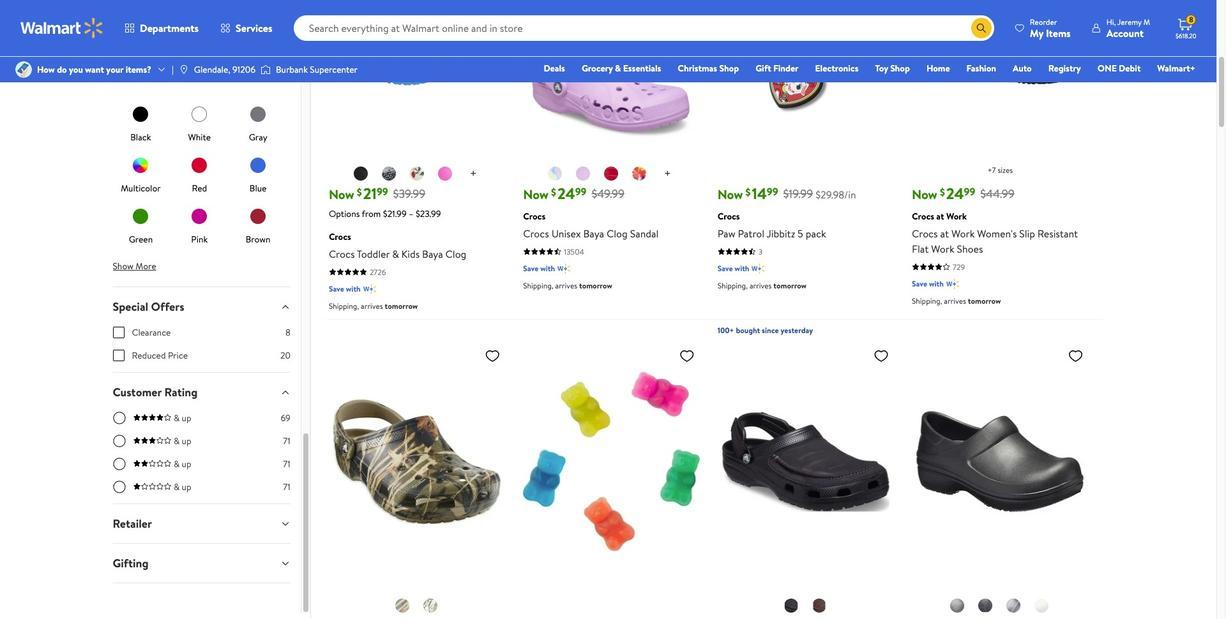 Task type: locate. For each thing, give the bounding box(es) containing it.
 image
[[15, 61, 32, 78], [261, 63, 271, 76], [179, 65, 189, 75]]

3 $ from the left
[[746, 185, 751, 199]]

24
[[558, 182, 575, 204], [946, 182, 964, 204]]

black image for black/multi icon
[[353, 166, 368, 181]]

2 shop from the left
[[890, 62, 910, 75]]

arrives down '13504'
[[555, 280, 577, 291]]

0 vertical spatial at
[[937, 210, 944, 223]]

$ inside now $ 14 99 $19.99 $29.98/in
[[746, 185, 751, 199]]

1 horizontal spatial 24
[[946, 182, 964, 204]]

special offers tab
[[103, 287, 301, 326]]

shipping, down toddler
[[329, 301, 359, 311]]

3 up from the top
[[182, 458, 191, 471]]

4 now from the left
[[912, 186, 938, 203]]

99 inside now $ 14 99 $19.99 $29.98/in
[[767, 185, 778, 199]]

tomorrow down the 2726
[[385, 301, 418, 311]]

christmas shop link
[[672, 61, 745, 75]]

now inside now $ 24 99 $49.99
[[523, 186, 549, 203]]

+ button right "tie dye" icon
[[654, 164, 681, 184]]

work up shoes
[[952, 227, 975, 241]]

1 horizontal spatial baya
[[583, 227, 604, 241]]

1 horizontal spatial clog
[[607, 227, 628, 241]]

how
[[37, 63, 55, 76]]

black image left black/leopard icon
[[950, 599, 965, 614]]

black image left espresso icon
[[784, 599, 799, 614]]

christmas
[[678, 62, 717, 75]]

baya right kids
[[422, 247, 443, 261]]

arrives for $44.99
[[944, 296, 966, 306]]

walmart plus image
[[752, 262, 765, 275], [363, 283, 376, 296]]

my
[[1030, 26, 1044, 40]]

walmart plus image down the 2726
[[363, 283, 376, 296]]

1 vertical spatial baya
[[422, 247, 443, 261]]

0 horizontal spatial 8
[[286, 326, 291, 339]]

1 horizontal spatial 8
[[1189, 14, 1194, 25]]

account
[[1107, 26, 1144, 40]]

2 vertical spatial work
[[931, 242, 955, 256]]

8 inside 8 $618.20
[[1189, 14, 1194, 25]]

now up options on the left
[[329, 186, 354, 203]]

0 horizontal spatial black image
[[353, 166, 368, 181]]

4 & up from the top
[[174, 481, 191, 494]]

flat
[[912, 242, 929, 256]]

1 vertical spatial 8
[[286, 326, 291, 339]]

1 out of 5 stars and up, 71 items radio
[[113, 481, 126, 494]]

cherry image
[[409, 166, 425, 181]]

71
[[283, 435, 291, 448], [283, 458, 291, 471], [283, 481, 291, 494]]

add to favorites list, crocs at work women's neria pro ii slip resistant clog image
[[1068, 348, 1084, 364]]

pepper image
[[604, 166, 619, 181]]

0 horizontal spatial clog
[[446, 247, 467, 261]]

2 horizontal spatial black image
[[950, 599, 965, 614]]

shipping, arrives tomorrow down '13504'
[[523, 280, 612, 291]]

now inside now $ 24 99 $44.99
[[912, 186, 938, 203]]

now for now $ 24 99 $44.99
[[912, 186, 938, 203]]

+7 sizes
[[988, 165, 1013, 175]]

save with down flat
[[912, 278, 944, 289]]

deals
[[544, 62, 565, 75]]

1 horizontal spatial walmart plus image
[[947, 278, 959, 290]]

2 now from the left
[[523, 186, 549, 203]]

99 left the $44.99
[[964, 185, 975, 199]]

supercenter
[[310, 63, 358, 76]]

3
[[759, 246, 763, 257]]

shipping, arrives tomorrow down the 2726
[[329, 301, 418, 311]]

3 now from the left
[[718, 186, 743, 203]]

 image for how do you want your items?
[[15, 61, 32, 78]]

walmart+
[[1158, 62, 1196, 75]]

 image right 91206
[[261, 63, 271, 76]]

3 71 from the top
[[283, 481, 291, 494]]

white image
[[1034, 599, 1050, 614]]

shop inside 'link'
[[719, 62, 739, 75]]

tomorrow for $44.99
[[968, 296, 1001, 306]]

clog left sandal
[[607, 227, 628, 241]]

91206
[[232, 63, 256, 76]]

arrives down 3
[[750, 280, 772, 291]]

1 $ from the left
[[357, 185, 362, 199]]

+ button right electric pink image
[[460, 164, 487, 184]]

auto link
[[1007, 61, 1038, 75]]

retailer tab
[[103, 505, 301, 544]]

arrives
[[555, 280, 577, 291], [750, 280, 772, 291], [944, 296, 966, 306], [361, 301, 383, 311]]

walmart plus image down '13504'
[[558, 262, 570, 275]]

0 vertical spatial walmart plus image
[[558, 262, 570, 275]]

color button
[[103, 59, 301, 98]]

crocs at work women's slip resistant flat work shoes image
[[912, 0, 1089, 149]]

black image for espresso icon
[[784, 599, 799, 614]]

1 horizontal spatial shop
[[890, 62, 910, 75]]

walmart plus image down 3
[[752, 262, 765, 275]]

+ button for 21
[[460, 164, 487, 184]]

2 + from the left
[[664, 166, 671, 182]]

1 99 from the left
[[377, 185, 388, 199]]

0 horizontal spatial walmart plus image
[[558, 262, 570, 275]]

1 + from the left
[[470, 166, 477, 182]]

crocs men's yukon vista ii clog sandal image
[[718, 343, 894, 581]]

shipping, arrives tomorrow down '729'
[[912, 296, 1001, 306]]

clog right kids
[[446, 247, 467, 261]]

save with for $19.99
[[718, 263, 750, 274]]

shoes
[[957, 242, 983, 256]]

walmart plus image
[[558, 262, 570, 275], [947, 278, 959, 290]]

1 71 from the top
[[283, 435, 291, 448]]

one
[[1098, 62, 1117, 75]]

2 71 from the top
[[283, 458, 291, 471]]

pack
[[806, 227, 826, 241]]

0 vertical spatial 71
[[283, 435, 291, 448]]

crocs
[[523, 210, 546, 223], [718, 210, 740, 223], [912, 210, 934, 223], [523, 227, 549, 241], [912, 227, 938, 241], [329, 230, 351, 243], [329, 247, 355, 261]]

+ right electric pink image
[[470, 166, 477, 182]]

espresso image
[[812, 599, 827, 614]]

$ down multicolor icon
[[551, 185, 556, 199]]

with for $44.99
[[929, 278, 944, 289]]

color tab
[[103, 59, 301, 98]]

$21.99
[[383, 207, 407, 220]]

walmart+ link
[[1152, 61, 1201, 75]]

24 left the $44.99
[[946, 182, 964, 204]]

now down multicolor icon
[[523, 186, 549, 203]]

2 vertical spatial 71
[[283, 481, 291, 494]]

green button
[[129, 205, 153, 246]]

2 up from the top
[[182, 435, 191, 448]]

departments button
[[114, 13, 210, 43]]

crocs paw patrol jibbitz 5 pack
[[718, 210, 826, 241]]

tomorrow up yesterday
[[774, 280, 807, 291]]

unisex
[[552, 227, 581, 241]]

shipping, arrives tomorrow down 3
[[718, 280, 807, 291]]

0 horizontal spatial walmart plus image
[[363, 283, 376, 296]]

8 for 8
[[286, 326, 291, 339]]

0 vertical spatial clog
[[607, 227, 628, 241]]

 image right the |
[[179, 65, 189, 75]]

$ inside 'now $ 21 99 $39.99 options from $21.99 – $23.99'
[[357, 185, 362, 199]]

0 horizontal spatial baya
[[422, 247, 443, 261]]

100+
[[718, 325, 734, 336]]

|
[[172, 63, 174, 76]]

1 now from the left
[[329, 186, 354, 203]]

black/leopard image
[[978, 599, 993, 614]]

now inside now $ 14 99 $19.99 $29.98/in
[[718, 186, 743, 203]]

toddler
[[357, 247, 390, 261]]

paw patrol jibbitz 5 pack image
[[718, 0, 894, 149]]

work
[[947, 210, 967, 223], [952, 227, 975, 241], [931, 242, 955, 256]]

2 $ from the left
[[551, 185, 556, 199]]

1 vertical spatial walmart plus image
[[947, 278, 959, 290]]

save with down paw
[[718, 263, 750, 274]]

do
[[57, 63, 67, 76]]

$ inside now $ 24 99 $44.99
[[940, 185, 945, 199]]

3 99 from the left
[[767, 185, 778, 199]]

None checkbox
[[113, 327, 124, 339], [113, 350, 124, 362], [113, 327, 124, 339], [113, 350, 124, 362]]

electric pink image
[[437, 166, 453, 181]]

at
[[937, 210, 944, 223], [940, 227, 949, 241]]

up for 4 out of 5 stars and up, 69 items radio
[[182, 412, 191, 425]]

1 horizontal spatial +
[[664, 166, 671, 182]]

8 up $618.20
[[1189, 14, 1194, 25]]

$23.99
[[416, 207, 441, 220]]

0 horizontal spatial shop
[[719, 62, 739, 75]]

1 shop from the left
[[719, 62, 739, 75]]

1 24 from the left
[[558, 182, 575, 204]]

black
[[130, 131, 151, 144]]

now inside 'now $ 21 99 $39.99 options from $21.99 – $23.99'
[[329, 186, 354, 203]]

 image left how
[[15, 61, 32, 78]]

1 & up from the top
[[174, 412, 191, 425]]

shipping, down flat
[[912, 296, 942, 306]]

99 inside now $ 24 99 $49.99
[[575, 185, 587, 199]]

8 inside special offers 'group'
[[286, 326, 291, 339]]

gift finder
[[756, 62, 799, 75]]

Search search field
[[294, 15, 994, 41]]

services button
[[210, 13, 283, 43]]

2 99 from the left
[[575, 185, 587, 199]]

save with
[[523, 263, 555, 274], [718, 263, 750, 274], [912, 278, 944, 289], [329, 283, 361, 294]]

toy shop
[[875, 62, 910, 75]]

99 inside now $ 24 99 $44.99
[[964, 185, 975, 199]]

shop
[[719, 62, 739, 75], [890, 62, 910, 75]]

1 + button from the left
[[460, 164, 487, 184]]

2 horizontal spatial  image
[[261, 63, 271, 76]]

5
[[798, 227, 803, 241]]

99 for now $ 14 99 $19.99 $29.98/in
[[767, 185, 778, 199]]

+ button
[[460, 164, 487, 184], [654, 164, 681, 184]]

options
[[329, 207, 360, 220]]

crocs toddler & kids baya clog image
[[329, 0, 505, 149]]

more
[[136, 260, 156, 273]]

& up for 2 out of 5 stars and up, 71 items option
[[174, 458, 191, 471]]

0 horizontal spatial  image
[[15, 61, 32, 78]]

21
[[363, 182, 377, 204]]

0 horizontal spatial 24
[[558, 182, 575, 204]]

electronics link
[[810, 61, 864, 75]]

2 out of 5 stars and up, 71 items radio
[[113, 458, 126, 471]]

red
[[192, 182, 207, 195]]

white button
[[188, 103, 211, 144]]

reorder my items
[[1030, 16, 1071, 40]]

1 horizontal spatial  image
[[179, 65, 189, 75]]

pink button
[[188, 205, 211, 246]]

4 $ from the left
[[940, 185, 945, 199]]

shipping, for $49.99
[[523, 280, 554, 291]]

tomorrow
[[579, 280, 612, 291], [774, 280, 807, 291], [968, 296, 1001, 306], [385, 301, 418, 311]]

99 inside 'now $ 21 99 $39.99 options from $21.99 – $23.99'
[[377, 185, 388, 199]]

walmart plus image down '729'
[[947, 278, 959, 290]]

0 vertical spatial work
[[947, 210, 967, 223]]

$ left the $44.99
[[940, 185, 945, 199]]

work down now $ 24 99 $44.99
[[947, 210, 967, 223]]

now for now $ 24 99 $49.99
[[523, 186, 549, 203]]

items?
[[126, 63, 151, 76]]

walnut image
[[423, 599, 438, 614]]

+ for 21
[[470, 166, 477, 182]]

0 vertical spatial walmart plus image
[[752, 262, 765, 275]]

one debit
[[1098, 62, 1141, 75]]

slip
[[1020, 227, 1035, 241]]

0 vertical spatial 8
[[1189, 14, 1194, 25]]

baya up '13504'
[[583, 227, 604, 241]]

1 vertical spatial 71
[[283, 458, 291, 471]]

multicolor
[[121, 182, 161, 195]]

1 vertical spatial work
[[952, 227, 975, 241]]

crocs unisex classic realtree clog image
[[329, 343, 505, 581]]

paw
[[718, 227, 736, 241]]

2 & up from the top
[[174, 435, 191, 448]]

up for '1 out of 5 stars and up, 71 items' radio
[[182, 481, 191, 494]]

shop right the toy
[[890, 62, 910, 75]]

1 horizontal spatial + button
[[654, 164, 681, 184]]

0 horizontal spatial + button
[[460, 164, 487, 184]]

now left 14
[[718, 186, 743, 203]]

black image for black/leopard icon
[[950, 599, 965, 614]]

departments
[[140, 21, 199, 35]]

99 for now $ 21 99 $39.99 options from $21.99 – $23.99
[[377, 185, 388, 199]]

black image
[[353, 166, 368, 181], [784, 599, 799, 614], [950, 599, 965, 614]]

deals link
[[538, 61, 571, 75]]

tomorrow down '13504'
[[579, 280, 612, 291]]

$ for now $ 24 99 $44.99
[[940, 185, 945, 199]]

& for 3 out of 5 stars and up, 71 items radio
[[174, 435, 180, 448]]

gift
[[756, 62, 771, 75]]

black image up "21"
[[353, 166, 368, 181]]

shipping, for $44.99
[[912, 296, 942, 306]]

you
[[69, 63, 83, 76]]

+ right "tie dye" icon
[[664, 166, 671, 182]]

3 & up from the top
[[174, 458, 191, 471]]

99 down black/multi icon
[[377, 185, 388, 199]]

candy bear jibbitz 5 pack image
[[523, 343, 700, 581]]

1 horizontal spatial black image
[[784, 599, 799, 614]]

show more button
[[103, 256, 166, 277]]

save with down toddler
[[329, 283, 361, 294]]

4 99 from the left
[[964, 185, 975, 199]]

gray button
[[247, 103, 270, 144]]

arrives down '729'
[[944, 296, 966, 306]]

4 up from the top
[[182, 481, 191, 494]]

0 vertical spatial baya
[[583, 227, 604, 241]]

show more
[[113, 260, 156, 273]]

& up for 3 out of 5 stars and up, 71 items radio
[[174, 435, 191, 448]]

99 left $19.99
[[767, 185, 778, 199]]

2 24 from the left
[[946, 182, 964, 204]]

1 up from the top
[[182, 412, 191, 425]]

$ left "21"
[[357, 185, 362, 199]]

1 vertical spatial clog
[[446, 247, 467, 261]]

tomorrow down shoes
[[968, 296, 1001, 306]]

$ inside now $ 24 99 $49.99
[[551, 185, 556, 199]]

save with down unisex
[[523, 263, 555, 274]]

$ left 14
[[746, 185, 751, 199]]

8 up 20
[[286, 326, 291, 339]]

$39.99
[[393, 186, 425, 202]]

shop right christmas
[[719, 62, 739, 75]]

crocs at work crocs at work women's slip resistant flat work shoes
[[912, 210, 1078, 256]]

crocs crocs toddler & kids baya clog
[[329, 230, 467, 261]]

now up flat
[[912, 186, 938, 203]]

69
[[281, 412, 291, 425]]

99 down orchid image
[[575, 185, 587, 199]]

want
[[85, 63, 104, 76]]

1 vertical spatial walmart plus image
[[363, 283, 376, 296]]

0 horizontal spatial +
[[470, 166, 477, 182]]

shipping, for $19.99
[[718, 280, 748, 291]]

2 + button from the left
[[654, 164, 681, 184]]

shipping, down unisex
[[523, 280, 554, 291]]

shipping, up 100+
[[718, 280, 748, 291]]

up
[[182, 412, 191, 425], [182, 435, 191, 448], [182, 458, 191, 471], [182, 481, 191, 494]]

save
[[523, 263, 539, 274], [718, 263, 733, 274], [912, 278, 928, 289], [329, 283, 344, 294]]

24 down multicolor icon
[[558, 182, 575, 204]]

work right flat
[[931, 242, 955, 256]]



Task type: describe. For each thing, give the bounding box(es) containing it.
white
[[188, 131, 211, 144]]

pink
[[191, 233, 208, 246]]

multicolor button
[[121, 154, 161, 195]]

sizes
[[998, 165, 1013, 175]]

gifting button
[[103, 544, 301, 583]]

glendale, 91206
[[194, 63, 256, 76]]

electronics
[[815, 62, 859, 75]]

3 out of 5 stars and up, 71 items radio
[[113, 435, 126, 448]]

blue button
[[247, 154, 270, 195]]

from
[[362, 207, 381, 220]]

gift finder link
[[750, 61, 805, 75]]

$49.99
[[592, 186, 625, 202]]

 image for glendale, 91206
[[179, 65, 189, 75]]

toy
[[875, 62, 888, 75]]

baya inside crocs crocs toddler & kids baya clog
[[422, 247, 443, 261]]

hi, jeremy m account
[[1107, 16, 1150, 40]]

99 for now $ 24 99 $49.99
[[575, 185, 587, 199]]

+ for 24
[[664, 166, 671, 182]]

& up for '1 out of 5 stars and up, 71 items' radio
[[174, 481, 191, 494]]

bought
[[736, 325, 760, 336]]

special
[[113, 299, 148, 315]]

save with for $44.99
[[912, 278, 944, 289]]

search icon image
[[977, 23, 987, 33]]

green
[[129, 233, 153, 246]]

special offers
[[113, 299, 184, 315]]

patrol
[[738, 227, 765, 241]]

your
[[106, 63, 123, 76]]

save for $49.99
[[523, 263, 539, 274]]

orchid image
[[576, 166, 591, 181]]

13504
[[564, 246, 584, 257]]

home link
[[921, 61, 956, 75]]

20
[[280, 349, 291, 362]]

now for now $ 14 99 $19.99 $29.98/in
[[718, 186, 743, 203]]

brown button
[[246, 205, 271, 246]]

shipping, arrives tomorrow for $44.99
[[912, 296, 1001, 306]]

hi,
[[1107, 16, 1116, 27]]

debit
[[1119, 62, 1141, 75]]

71 for 2 out of 5 stars and up, 71 items option
[[283, 458, 291, 471]]

offers
[[151, 299, 184, 315]]

toy shop link
[[870, 61, 916, 75]]

8 for 8 $618.20
[[1189, 14, 1194, 25]]

71 for '1 out of 5 stars and up, 71 items' radio
[[283, 481, 291, 494]]

black/multi image
[[381, 166, 396, 181]]

kids
[[402, 247, 420, 261]]

reorder
[[1030, 16, 1057, 27]]

clog inside crocs crocs toddler & kids baya clog
[[446, 247, 467, 261]]

with for $19.99
[[735, 263, 750, 274]]

since
[[762, 325, 779, 336]]

save for $19.99
[[718, 263, 733, 274]]

customer rating option group
[[113, 412, 291, 504]]

gifting tab
[[103, 544, 301, 583]]

Walmart Site-Wide search field
[[294, 15, 994, 41]]

reduced price
[[132, 349, 188, 362]]

8 $618.20
[[1176, 14, 1197, 40]]

grocery & essentials link
[[576, 61, 667, 75]]

how do you want your items?
[[37, 63, 151, 76]]

brown
[[246, 233, 271, 246]]

blue
[[250, 182, 267, 195]]

arrives down the 2726
[[361, 301, 383, 311]]

now $ 21 99 $39.99 options from $21.99 – $23.99
[[329, 182, 441, 220]]

$19.99
[[783, 186, 813, 202]]

essentials
[[623, 62, 661, 75]]

24 for now $ 24 99 $44.99
[[946, 182, 964, 204]]

women's
[[977, 227, 1017, 241]]

retailer
[[113, 516, 152, 532]]

up for 2 out of 5 stars and up, 71 items option
[[182, 458, 191, 471]]

$ for now $ 21 99 $39.99 options from $21.99 – $23.99
[[357, 185, 362, 199]]

now $ 24 99 $49.99
[[523, 182, 625, 204]]

clog inside crocs crocs unisex baya clog sandal
[[607, 227, 628, 241]]

fashion
[[967, 62, 996, 75]]

71 for 3 out of 5 stars and up, 71 items radio
[[283, 435, 291, 448]]

100+ bought since yesterday
[[718, 325, 813, 336]]

$ for now $ 24 99 $49.99
[[551, 185, 556, 199]]

$ for now $ 14 99 $19.99 $29.98/in
[[746, 185, 751, 199]]

baya inside crocs crocs unisex baya clog sandal
[[583, 227, 604, 241]]

1 vertical spatial at
[[940, 227, 949, 241]]

special offers button
[[103, 287, 301, 326]]

auto
[[1013, 62, 1032, 75]]

black button
[[129, 103, 152, 144]]

crocs unisex baya clog sandal image
[[523, 0, 700, 149]]

sandal
[[630, 227, 659, 241]]

shop for toy shop
[[890, 62, 910, 75]]

customer rating button
[[103, 373, 301, 412]]

now for now $ 21 99 $39.99 options from $21.99 – $23.99
[[329, 186, 354, 203]]

black/new wave image
[[1006, 599, 1021, 614]]

& for 4 out of 5 stars and up, 69 items radio
[[174, 412, 180, 425]]

crocs inside crocs paw patrol jibbitz 5 pack
[[718, 210, 740, 223]]

khaki image
[[395, 599, 410, 614]]

& for '1 out of 5 stars and up, 71 items' radio
[[174, 481, 180, 494]]

gifting
[[113, 556, 149, 572]]

rating
[[164, 385, 198, 400]]

24 for now $ 24 99 $49.99
[[558, 182, 575, 204]]

retailer button
[[103, 505, 301, 544]]

tomorrow for $49.99
[[579, 280, 612, 291]]

tie dye image
[[632, 166, 647, 181]]

& up for 4 out of 5 stars and up, 69 items radio
[[174, 412, 191, 425]]

customer rating
[[113, 385, 198, 400]]

 image for burbank supercenter
[[261, 63, 271, 76]]

99 for now $ 24 99 $44.99
[[964, 185, 975, 199]]

with for $49.99
[[540, 263, 555, 274]]

finder
[[773, 62, 799, 75]]

& for 2 out of 5 stars and up, 71 items option
[[174, 458, 180, 471]]

items
[[1046, 26, 1071, 40]]

customer rating tab
[[103, 373, 301, 412]]

4 out of 5 stars and up, 69 items radio
[[113, 412, 126, 425]]

resistant
[[1038, 227, 1078, 241]]

crocs at work women's neria pro ii slip resistant clog image
[[912, 343, 1089, 581]]

save with for $49.99
[[523, 263, 555, 274]]

arrives for $19.99
[[750, 280, 772, 291]]

save for $44.99
[[912, 278, 928, 289]]

walmart image
[[20, 18, 103, 38]]

yesterday
[[781, 325, 813, 336]]

add to favorites list, candy bear jibbitz 5 pack image
[[679, 348, 695, 364]]

shipping, arrives tomorrow for $49.99
[[523, 280, 612, 291]]

+ button for 24
[[654, 164, 681, 184]]

color group
[[113, 98, 291, 251]]

customer
[[113, 385, 162, 400]]

2726
[[370, 267, 386, 278]]

registry link
[[1043, 61, 1087, 75]]

multicolor image
[[547, 166, 563, 181]]

grocery
[[582, 62, 613, 75]]

burbank supercenter
[[276, 63, 358, 76]]

now $ 14 99 $19.99 $29.98/in
[[718, 182, 856, 204]]

add to favorites list, crocs unisex classic realtree clog image
[[485, 348, 500, 364]]

home
[[927, 62, 950, 75]]

christmas shop
[[678, 62, 739, 75]]

one debit link
[[1092, 61, 1147, 75]]

clearance
[[132, 326, 171, 339]]

& inside crocs crocs toddler & kids baya clog
[[392, 247, 399, 261]]

m
[[1144, 16, 1150, 27]]

walmart plus image for now $ 24 99 $44.99
[[947, 278, 959, 290]]

special offers group
[[113, 326, 291, 372]]

walmart plus image for now $ 24 99 $49.99
[[558, 262, 570, 275]]

up for 3 out of 5 stars and up, 71 items radio
[[182, 435, 191, 448]]

1 horizontal spatial walmart plus image
[[752, 262, 765, 275]]

arrives for $49.99
[[555, 280, 577, 291]]

$44.99
[[981, 186, 1015, 202]]

registry
[[1049, 62, 1081, 75]]

add to favorites list, crocs men's yukon vista ii clog sandal image
[[874, 348, 889, 364]]

shop for christmas shop
[[719, 62, 739, 75]]

shipping, arrives tomorrow for $19.99
[[718, 280, 807, 291]]

tomorrow for $19.99
[[774, 280, 807, 291]]

jeremy
[[1118, 16, 1142, 27]]



Task type: vqa. For each thing, say whether or not it's contained in the screenshot.
Rollback
no



